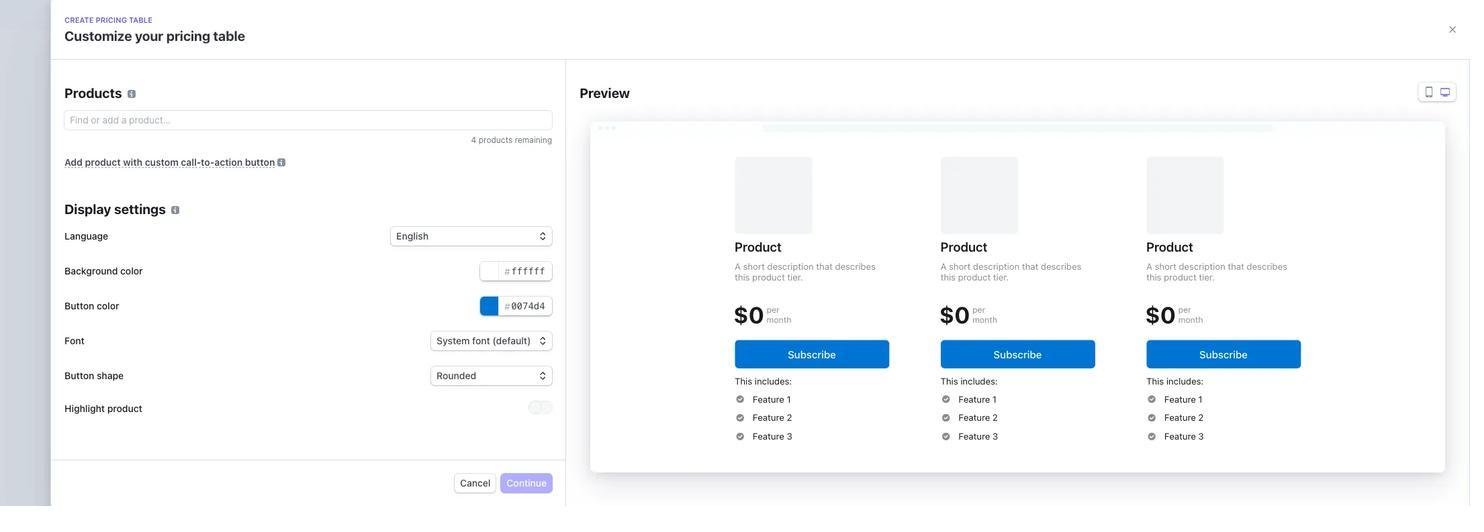 Task type: vqa. For each thing, say whether or not it's contained in the screenshot.
controls
no



Task type: locate. For each thing, give the bounding box(es) containing it.
to-
[[201, 156, 214, 168]]

1 horizontal spatial a
[[628, 309, 635, 325]]

a up website.
[[614, 330, 619, 341]]

your right customize
[[135, 28, 163, 44]]

table inside create pricing table link
[[666, 376, 689, 387]]

product for highlight
[[107, 403, 142, 414]]

1 vertical spatial product
[[107, 403, 142, 414]]

your inside the create a pricing table create a branded, responsive pricing table to embed on your website.
[[826, 330, 845, 341]]

with
[[123, 156, 142, 168]]

1 vertical spatial color
[[97, 300, 119, 312]]

products
[[479, 135, 513, 145]]

your right on
[[826, 330, 845, 341]]

product
[[85, 156, 121, 168], [107, 403, 142, 414]]

color down background color
[[97, 300, 119, 312]]

product for add
[[85, 156, 121, 168]]

display settings
[[64, 201, 166, 217]]

0 horizontal spatial a
[[614, 330, 619, 341]]

cancel
[[460, 477, 491, 489]]

remaining
[[515, 135, 552, 145]]

create inside create pricing table customize your pricing table
[[64, 15, 94, 24]]

shape
[[97, 370, 124, 381]]

preview
[[580, 85, 630, 101]]

0 vertical spatial button
[[64, 300, 94, 312]]

0 vertical spatial color
[[120, 265, 143, 277]]

1 vertical spatial your
[[826, 330, 845, 341]]

1 horizontal spatial color
[[120, 265, 143, 277]]

add
[[64, 156, 83, 168]]

responsive
[[663, 330, 710, 341]]

create for create pricing table customize your pricing table
[[64, 15, 94, 24]]

0 vertical spatial your
[[135, 28, 163, 44]]

1 vertical spatial button
[[64, 370, 94, 381]]

language
[[64, 230, 108, 242]]

button
[[245, 156, 275, 168]]

english button
[[391, 227, 552, 246]]

table
[[129, 15, 152, 24], [213, 28, 245, 44], [685, 309, 717, 325], [745, 330, 766, 341], [666, 376, 689, 387]]

display
[[64, 201, 111, 217]]

create
[[64, 15, 94, 24], [582, 309, 625, 325], [582, 330, 611, 341], [601, 376, 631, 387]]

2 button from the top
[[64, 370, 94, 381]]

button up font at the bottom left
[[64, 300, 94, 312]]

0 horizontal spatial your
[[135, 28, 163, 44]]

color right background
[[120, 265, 143, 277]]

create pricing table link
[[582, 372, 711, 391]]

action
[[214, 156, 243, 168]]

product down shape
[[107, 403, 142, 414]]

color for button color
[[97, 300, 119, 312]]

a
[[628, 309, 635, 325], [614, 330, 619, 341]]

to
[[769, 330, 777, 341]]

embed
[[780, 330, 810, 341]]

Find or add a product… text field
[[64, 111, 552, 130]]

0 vertical spatial product
[[85, 156, 121, 168]]

your
[[135, 28, 163, 44], [826, 330, 845, 341]]

button left shape
[[64, 370, 94, 381]]

highlight product
[[64, 403, 142, 414]]

pricing
[[96, 15, 127, 24], [166, 28, 210, 44], [638, 309, 682, 325], [712, 330, 742, 341], [633, 376, 664, 387]]

a up branded,
[[628, 309, 635, 325]]

1 button from the top
[[64, 300, 94, 312]]

0 horizontal spatial color
[[97, 300, 119, 312]]

1 horizontal spatial your
[[826, 330, 845, 341]]

button
[[64, 300, 94, 312], [64, 370, 94, 381]]

product right add
[[85, 156, 121, 168]]

call-
[[181, 156, 201, 168]]

create for create pricing table
[[601, 376, 631, 387]]

create inside create pricing table link
[[601, 376, 631, 387]]

None text field
[[480, 262, 552, 281], [480, 297, 552, 316], [480, 262, 552, 281], [480, 297, 552, 316]]

background
[[64, 265, 118, 277]]

color
[[120, 265, 143, 277], [97, 300, 119, 312]]

button shape
[[64, 370, 124, 381]]

create pricing table customize your pricing table
[[64, 15, 245, 44]]

0 vertical spatial a
[[628, 309, 635, 325]]

1 vertical spatial a
[[614, 330, 619, 341]]



Task type: describe. For each thing, give the bounding box(es) containing it.
cancel button
[[455, 474, 496, 493]]

button for button shape
[[64, 370, 94, 381]]

font
[[64, 335, 84, 347]]

create for create a pricing table create a branded, responsive pricing table to embed on your website.
[[582, 309, 625, 325]]

your inside create pricing table customize your pricing table
[[135, 28, 163, 44]]

background color
[[64, 265, 143, 277]]

add product with custom call-to-action button button
[[64, 156, 275, 168]]

custom
[[145, 156, 179, 168]]

continue button
[[501, 474, 552, 493]]

color for background color
[[120, 265, 143, 277]]

products
[[64, 85, 122, 101]]

4 products remaining
[[471, 135, 552, 145]]

on
[[812, 330, 823, 341]]

add product with custom call-to-action button
[[64, 156, 275, 168]]

create pricing table
[[601, 376, 689, 387]]

4
[[471, 135, 476, 145]]

website.
[[582, 344, 618, 355]]

button color
[[64, 300, 119, 312]]

button for button color
[[64, 300, 94, 312]]

settings
[[114, 201, 166, 217]]

create a pricing table create a branded, responsive pricing table to embed on your website.
[[582, 309, 845, 355]]

continue
[[507, 477, 547, 489]]

customize
[[64, 28, 132, 44]]

highlight
[[64, 403, 105, 414]]

english
[[396, 230, 429, 242]]

branded,
[[621, 330, 660, 341]]



